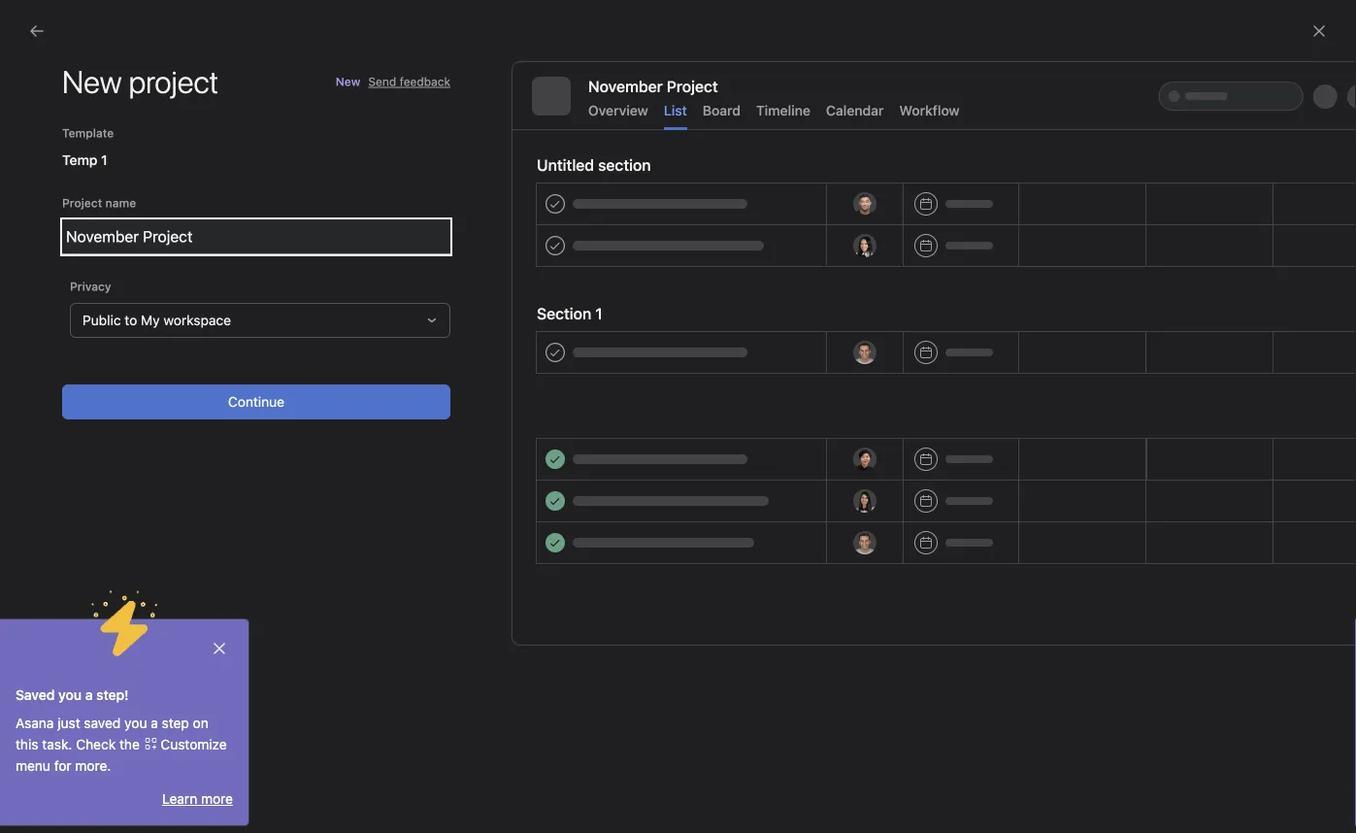 Task type: locate. For each thing, give the bounding box(es) containing it.
use template
[[1166, 56, 1249, 72]]

1 horizontal spatial portfolios link
[[320, 58, 379, 80]]

1 vertical spatial portfolios link
[[12, 243, 221, 274]]

you up the
[[124, 715, 147, 731]]

task up — on the top
[[869, 211, 894, 224]]

1 horizontal spatial first portfolio
[[351, 82, 463, 104]]

toggle project template starred status image
[[632, 56, 644, 68]]

public
[[83, 312, 121, 328]]

portfolio 1
[[292, 245, 355, 261]]

task
[[869, 211, 894, 224], [621, 226, 649, 242]]

row containing name
[[234, 199, 1357, 235]]

no recent updates
[[699, 246, 801, 260]]

reporting link
[[12, 212, 221, 243]]

0 vertical spatial template
[[1194, 56, 1249, 72]]

go back image
[[29, 23, 45, 39], [29, 23, 45, 39]]

1 horizontal spatial you
[[124, 715, 147, 731]]

1
[[101, 152, 108, 168], [653, 226, 659, 242], [349, 245, 355, 261]]

to up or workflow
[[277, 134, 297, 161]]

progress link
[[475, 118, 532, 143]]

this
[[16, 737, 38, 753]]

first portfolio up public
[[49, 288, 143, 306]]

portfolios inside insights element
[[51, 250, 110, 266]]

0 vertical spatial workspace
[[164, 312, 231, 328]]

0 horizontal spatial 1
[[101, 152, 108, 168]]

2 horizontal spatial a
[[167, 134, 179, 161]]

global element
[[0, 48, 233, 164]]

template for new
[[207, 290, 257, 304]]

my first portfolio up public
[[23, 288, 143, 306]]

edit
[[1105, 56, 1129, 72]]

my first portfolio
[[320, 82, 463, 104], [23, 288, 143, 306]]

insights button
[[0, 185, 74, 204]]

3 row from the top
[[234, 270, 1357, 308]]

for
[[54, 758, 71, 774]]

temp 1
[[562, 51, 624, 73], [617, 138, 668, 157]]

2 row from the top
[[234, 234, 1357, 236]]

portfolios up privacy
[[51, 250, 110, 266]]

saved
[[84, 715, 121, 731]]

custom templates
[[131, 362, 261, 380]]

a left step on the left bottom of the page
[[151, 715, 158, 731]]

you up just
[[58, 687, 82, 703]]

learn more
[[162, 791, 233, 807]]

use template button
[[1153, 47, 1262, 82]]

temp 1
[[62, 152, 108, 168]]

template
[[1194, 56, 1249, 72], [184, 134, 272, 161], [207, 290, 257, 304]]

new
[[336, 75, 361, 88], [179, 290, 204, 304]]

0 horizontal spatial portfolios link
[[12, 243, 221, 274]]

workspace inside 'popup button'
[[164, 312, 231, 328]]

my inside the global element
[[51, 98, 69, 114]]

to right public
[[125, 312, 137, 328]]

workspace
[[164, 312, 231, 328], [49, 362, 127, 380], [73, 584, 141, 600]]

0 horizontal spatial my first portfolio
[[23, 288, 143, 306]]

workflow
[[900, 102, 960, 118]]

projects button
[[0, 387, 76, 406]]

1 vertical spatial to
[[125, 312, 137, 328]]

task 1
[[621, 226, 659, 242]]

calendar
[[826, 102, 884, 118]]

no
[[699, 246, 715, 260]]

1 vertical spatial temp 1
[[617, 138, 668, 157]]

a for you
[[85, 687, 93, 703]]

1 horizontal spatial to
[[277, 134, 297, 161]]

1 vertical spatial first portfolio
[[49, 288, 143, 306]]

0 vertical spatial portfolios
[[320, 61, 379, 77]]

starred button
[[0, 317, 71, 336]]

learn
[[162, 791, 197, 807]]

0 horizontal spatial new
[[179, 290, 204, 304]]

3 cell from the left
[[860, 270, 1055, 306]]

you
[[58, 687, 82, 703], [124, 715, 147, 731]]

0 vertical spatial a
[[167, 134, 179, 161]]

0 horizontal spatial to
[[125, 312, 137, 328]]

2 vertical spatial 1
[[349, 245, 355, 261]]

0 horizontal spatial you
[[58, 687, 82, 703]]

hide sidebar image
[[25, 16, 41, 31]]

row
[[234, 199, 1357, 235], [234, 234, 1357, 236], [234, 270, 1357, 308]]

my workspace link
[[12, 577, 221, 608]]

1 vertical spatial a
[[85, 687, 93, 703]]

add to starred image
[[500, 85, 516, 101]]

first portfolio
[[351, 82, 463, 104], [49, 288, 143, 306]]

status
[[676, 211, 711, 224]]

task for task 1
[[621, 226, 649, 242]]

1 horizontal spatial 1
[[349, 245, 355, 261]]

temp 1 left toggle project template starred status image
[[562, 51, 624, 73]]

0 vertical spatial task
[[869, 211, 894, 224]]

0 vertical spatial new
[[336, 75, 361, 88]]

task down untitled section
[[621, 226, 649, 242]]

start with a template to build your project or workflow
[[66, 134, 400, 192]]

1 vertical spatial my first portfolio
[[23, 288, 143, 306]]

owner
[[1178, 211, 1214, 224]]

just
[[58, 715, 80, 731]]

close image
[[1312, 23, 1328, 39], [1312, 23, 1328, 39]]

0 vertical spatial my first portfolio
[[320, 82, 463, 104]]

1 horizontal spatial portfolios
[[320, 61, 379, 77]]

inbox link
[[12, 121, 221, 152]]

step
[[162, 715, 189, 731]]

1 vertical spatial portfolios
[[51, 250, 110, 266]]

customize menu for more.
[[16, 737, 227, 774]]

continue button
[[62, 385, 451, 420]]

new template button
[[151, 284, 265, 311]]

send feedback link
[[368, 73, 451, 90]]

template down project name text box
[[207, 290, 257, 304]]

1 vertical spatial you
[[124, 715, 147, 731]]

temp 1 down "messages"
[[617, 138, 668, 157]]

check
[[76, 737, 116, 753]]

first portfolio up your
[[351, 82, 463, 104]]

2 vertical spatial a
[[151, 715, 158, 731]]

1 horizontal spatial new
[[336, 75, 361, 88]]

0 vertical spatial to
[[277, 134, 297, 161]]

1 horizontal spatial a
[[151, 715, 158, 731]]

menu
[[16, 758, 50, 774]]

portfolios for the leftmost portfolios link
[[51, 250, 110, 266]]

0 vertical spatial 1
[[101, 152, 108, 168]]

1 row from the top
[[234, 199, 1357, 235]]

0 horizontal spatial a
[[85, 687, 93, 703]]

a up 'project'
[[167, 134, 179, 161]]

1 vertical spatial new
[[179, 290, 204, 304]]

portfolios left feedback
[[320, 61, 379, 77]]

template inside button
[[1194, 56, 1249, 72]]

board
[[703, 102, 741, 118]]

template inside start with a template to build your project or workflow
[[184, 134, 272, 161]]

to
[[277, 134, 297, 161], [125, 312, 137, 328]]

—
[[869, 246, 879, 260]]

1 cell from the left
[[234, 270, 668, 308]]

template up or workflow
[[184, 134, 272, 161]]

portfolios link
[[320, 58, 379, 80], [12, 243, 221, 274]]

1 horizontal spatial task
[[869, 211, 894, 224]]

public to my workspace
[[83, 312, 231, 328]]

0 vertical spatial portfolios link
[[320, 58, 379, 80]]

1 inside "portfolio 1" link
[[349, 245, 355, 261]]

1 vertical spatial 1
[[653, 226, 659, 242]]

2 horizontal spatial 1
[[653, 226, 659, 242]]

new template
[[179, 290, 257, 304]]

messages
[[640, 118, 704, 134]]

my
[[320, 82, 346, 104], [51, 98, 69, 114], [23, 288, 45, 306], [141, 312, 160, 328], [23, 362, 45, 380], [51, 584, 69, 600]]

new up the public to my workspace
[[179, 290, 204, 304]]

0 horizontal spatial portfolios
[[51, 250, 110, 266]]

a left step!
[[85, 687, 93, 703]]

section 1
[[537, 304, 603, 323], [582, 330, 648, 348]]

my first portfolio up your
[[320, 82, 463, 104]]

1 vertical spatial template
[[184, 134, 272, 161]]

customize
[[161, 737, 227, 753]]

november project
[[589, 77, 718, 96]]

step!
[[96, 687, 129, 703]]

0 horizontal spatial task
[[621, 226, 649, 242]]

your
[[356, 134, 400, 161]]

2 vertical spatial workspace
[[73, 584, 141, 600]]

workload button
[[556, 118, 616, 143]]

workload
[[556, 118, 616, 134]]

overview
[[589, 102, 649, 118]]

a inside start with a template to build your project or workflow
[[167, 134, 179, 161]]

new inside button
[[179, 290, 204, 304]]

2 vertical spatial template
[[207, 290, 257, 304]]

portfolios
[[320, 61, 379, 77], [51, 250, 110, 266]]

to inside 'popup button'
[[125, 312, 137, 328]]

messages link
[[640, 118, 704, 143]]

template up the share
[[1194, 56, 1249, 72]]

1 vertical spatial task
[[621, 226, 649, 242]]

new left send
[[336, 75, 361, 88]]

list box
[[449, 8, 915, 39]]

template inside button
[[207, 290, 257, 304]]

a
[[167, 134, 179, 161], [85, 687, 93, 703], [151, 715, 158, 731]]

cell
[[234, 270, 668, 308], [667, 270, 861, 306], [860, 270, 1055, 306], [1169, 270, 1286, 306]]

portfolios link up privacy
[[12, 243, 221, 274]]

saved
[[16, 687, 55, 703]]

1 vertical spatial workspace
[[49, 362, 127, 380]]

portfolios link left feedback
[[320, 58, 379, 80]]

0 vertical spatial you
[[58, 687, 82, 703]]



Task type: describe. For each thing, give the bounding box(es) containing it.
privacy
[[70, 280, 111, 293]]

saved you a step!
[[16, 687, 129, 703]]

timeline
[[757, 102, 811, 118]]

asana
[[16, 715, 54, 731]]

on
[[193, 715, 209, 731]]

with
[[120, 134, 162, 161]]

1 horizontal spatial my first portfolio
[[320, 82, 463, 104]]

reporting
[[51, 219, 112, 235]]

my workspace custom templates
[[23, 362, 261, 380]]

goals
[[51, 281, 86, 297]]

edit button
[[1073, 47, 1141, 82]]

portfolio 1 link
[[292, 242, 355, 263]]

project name
[[62, 196, 136, 210]]

my workspace
[[51, 584, 141, 600]]

learn more link
[[162, 791, 233, 807]]

my tasks link
[[12, 90, 221, 121]]

recent
[[718, 246, 753, 260]]

build
[[302, 134, 351, 161]]

portfolio 1 row
[[234, 235, 1357, 273]]

public to my workspace button
[[70, 303, 451, 338]]

share button
[[1161, 82, 1226, 109]]

name
[[105, 196, 136, 210]]

date
[[1063, 211, 1088, 224]]

insights element
[[0, 177, 233, 309]]

project
[[138, 165, 207, 192]]

project
[[62, 196, 102, 210]]

tasks
[[73, 98, 106, 114]]

projects element
[[0, 379, 233, 542]]

progress
[[898, 211, 946, 224]]

my workspace
[[23, 398, 116, 414]]

due date for cross-functional project plan cell
[[1054, 270, 1170, 306]]

portfolio
[[292, 245, 345, 261]]

template for use
[[1194, 56, 1249, 72]]

or workflow
[[212, 165, 329, 192]]

1 for task 1
[[653, 226, 659, 242]]

2 cell from the left
[[667, 270, 861, 306]]

list
[[664, 102, 687, 118]]

the
[[119, 737, 140, 753]]

add field image
[[1304, 212, 1316, 223]]

temp
[[62, 152, 98, 168]]

task progress
[[869, 211, 946, 224]]

more
[[201, 791, 233, 807]]

insights
[[23, 186, 74, 202]]

start
[[66, 134, 114, 161]]

to inside start with a template to build your project or workflow
[[277, 134, 297, 161]]

this is a preview of your project image
[[513, 62, 1357, 645]]

my tasks
[[51, 98, 106, 114]]

inbox
[[51, 129, 85, 145]]

0 vertical spatial temp 1
[[562, 51, 624, 73]]

1 vertical spatial section 1
[[582, 330, 648, 348]]

0 vertical spatial first portfolio
[[351, 82, 463, 104]]

portfolio 1 cell
[[234, 235, 668, 273]]

projects
[[23, 388, 76, 404]]

0 horizontal spatial first portfolio
[[49, 288, 143, 306]]

home
[[51, 67, 88, 83]]

template
[[62, 126, 114, 140]]

share
[[1186, 89, 1217, 102]]

1 for temp 1
[[101, 152, 108, 168]]

no recent updates cell
[[667, 235, 861, 271]]

task.
[[42, 737, 72, 753]]

goals link
[[12, 274, 221, 305]]

progress
[[475, 118, 532, 134]]

new project
[[62, 63, 219, 100]]

feedback
[[400, 75, 451, 88]]

updates
[[756, 246, 801, 260]]

new send feedback
[[336, 75, 451, 88]]

4 cell from the left
[[1169, 270, 1286, 306]]

1 for portfolio 1
[[349, 245, 355, 261]]

untitled section
[[537, 156, 651, 174]]

starred
[[23, 318, 71, 334]]

close toast image
[[212, 641, 227, 657]]

0 vertical spatial section 1
[[537, 304, 603, 323]]

name
[[261, 211, 293, 224]]

home link
[[12, 59, 221, 90]]

new for new send feedback
[[336, 75, 361, 88]]

use
[[1166, 56, 1190, 72]]

you inside asana just saved you a step on this task. check the
[[124, 715, 147, 731]]

my inside 'popup button'
[[141, 312, 160, 328]]

workspace for my workspace custom templates
[[49, 362, 127, 380]]

a for with
[[167, 134, 179, 161]]

continue
[[228, 394, 285, 410]]

portfolios for right portfolios link
[[320, 61, 379, 77]]

new for new template
[[179, 290, 204, 304]]

workspace for my workspace
[[73, 584, 141, 600]]

asana just saved you a step on this task. check the
[[16, 715, 209, 753]]

a inside asana just saved you a step on this task. check the
[[151, 715, 158, 731]]

more.
[[75, 758, 111, 774]]

Project name text field
[[62, 219, 451, 254]]

task for task progress
[[869, 211, 894, 224]]



Task type: vqa. For each thing, say whether or not it's contained in the screenshot.
Add Tab image
no



